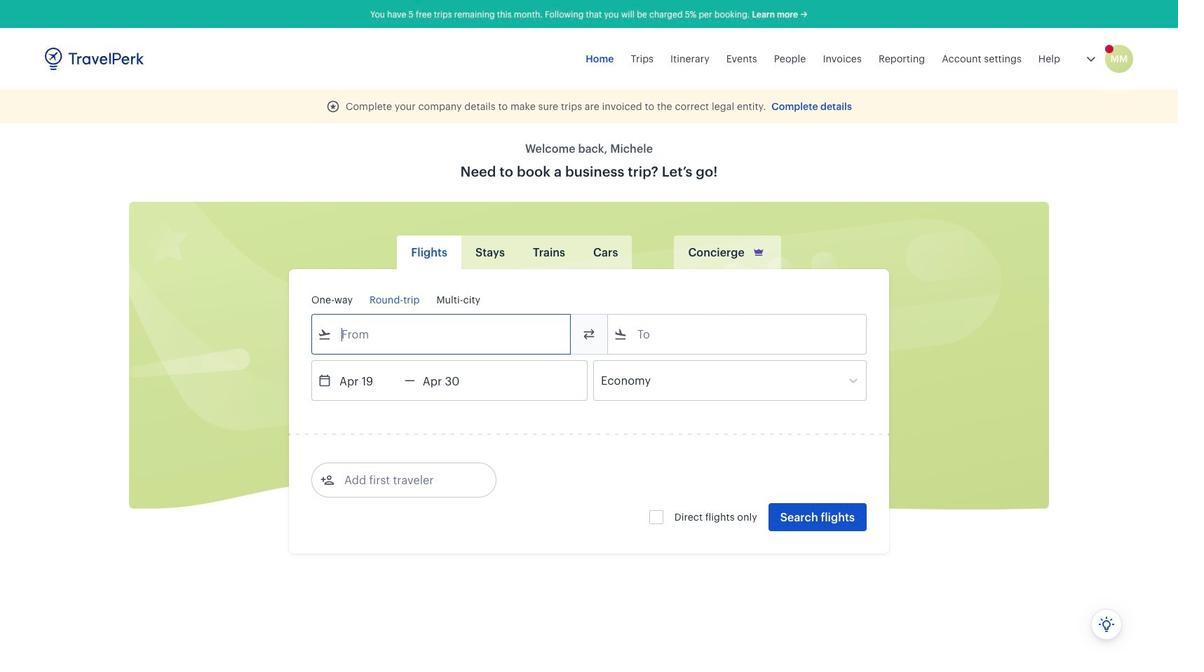 Task type: locate. For each thing, give the bounding box(es) containing it.
Depart text field
[[332, 361, 405, 401]]

Return text field
[[415, 361, 488, 401]]



Task type: describe. For each thing, give the bounding box(es) containing it.
From search field
[[332, 323, 552, 346]]

To search field
[[628, 323, 848, 346]]

Add first traveler search field
[[335, 469, 481, 492]]



Task type: vqa. For each thing, say whether or not it's contained in the screenshot.
the Move backward to switch to the previous month. 'image'
no



